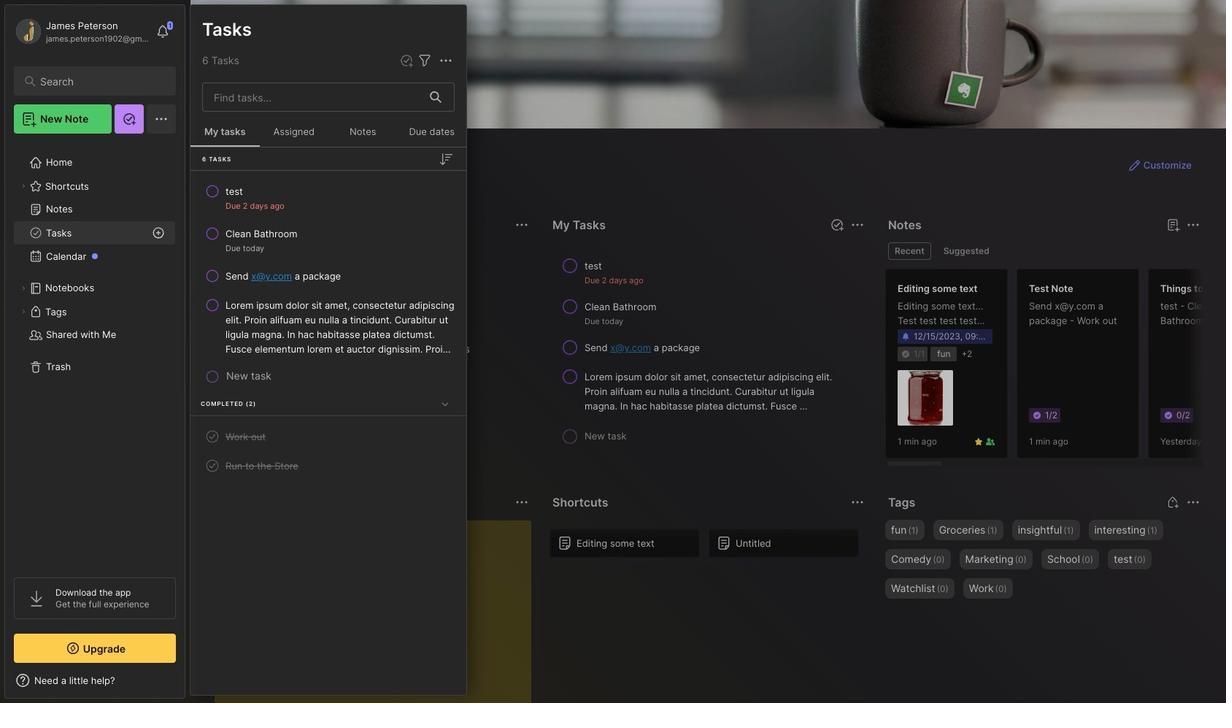 Task type: describe. For each thing, give the bounding box(es) containing it.
Sort options field
[[437, 150, 455, 168]]

none search field inside main element
[[40, 72, 163, 90]]

Search text field
[[40, 74, 163, 88]]

run to the store 1 cell
[[226, 459, 299, 473]]

4 row from the top
[[196, 292, 461, 362]]

Account field
[[14, 17, 149, 46]]

main element
[[0, 0, 190, 703]]

WHAT'S NEW field
[[5, 669, 185, 692]]

Start writing… text field
[[226, 521, 531, 703]]

thumbnail image
[[898, 370, 954, 426]]

test 0 cell
[[226, 184, 243, 199]]

lorem ipsum dolor sit amet, consectetur adipiscing elit. proin alifuam eu nulla a tincidunt. curabitur ut ligula magna. in hac habitasse platea dictumst. fusce elementum lorem et auctor dignissim. proin eget mi id urna euismod consectetur. pellentesque porttitor ac urna quis fermentum: 3 cell
[[226, 298, 455, 356]]

send x@y.com a package 2 cell
[[226, 269, 341, 283]]

collapse 01_completed image
[[438, 397, 453, 411]]

tree inside main element
[[5, 142, 185, 564]]

filter tasks image
[[416, 52, 434, 69]]

1 vertical spatial new task image
[[830, 218, 845, 232]]

0 horizontal spatial new task image
[[399, 53, 414, 68]]

1 row from the top
[[196, 178, 461, 218]]

click to collapse image
[[184, 676, 195, 694]]



Task type: locate. For each thing, give the bounding box(es) containing it.
more actions and view options image
[[437, 52, 455, 69]]

sort options image
[[437, 150, 455, 168]]

1 tab from the left
[[889, 242, 932, 260]]

row group
[[191, 148, 467, 491], [550, 251, 868, 457], [886, 269, 1227, 467], [550, 529, 868, 567]]

Filter tasks field
[[416, 52, 434, 69]]

row
[[196, 178, 461, 218], [196, 221, 461, 260], [196, 263, 461, 289], [196, 292, 461, 362], [196, 424, 461, 450], [196, 453, 461, 479]]

work out 0 cell
[[226, 429, 266, 444]]

0 horizontal spatial tab
[[889, 242, 932, 260]]

1 horizontal spatial new task image
[[830, 218, 845, 232]]

None search field
[[40, 72, 163, 90]]

2 tab from the left
[[937, 242, 997, 260]]

6 row from the top
[[196, 453, 461, 479]]

tab
[[889, 242, 932, 260], [937, 242, 997, 260]]

3 row from the top
[[196, 263, 461, 289]]

More actions and view options field
[[434, 52, 455, 69]]

tab list
[[889, 242, 1198, 260]]

0 vertical spatial new task image
[[399, 53, 414, 68]]

2 row from the top
[[196, 221, 461, 260]]

5 row from the top
[[196, 424, 461, 450]]

tree
[[5, 142, 185, 564]]

new task image
[[399, 53, 414, 68], [830, 218, 845, 232]]

expand notebooks image
[[19, 284, 28, 293]]

Find tasks… text field
[[205, 85, 421, 109]]

expand tags image
[[19, 307, 28, 316]]

1 horizontal spatial tab
[[937, 242, 997, 260]]

clean bathroom 1 cell
[[226, 226, 298, 241]]



Task type: vqa. For each thing, say whether or not it's contained in the screenshot.
Search text box
yes



